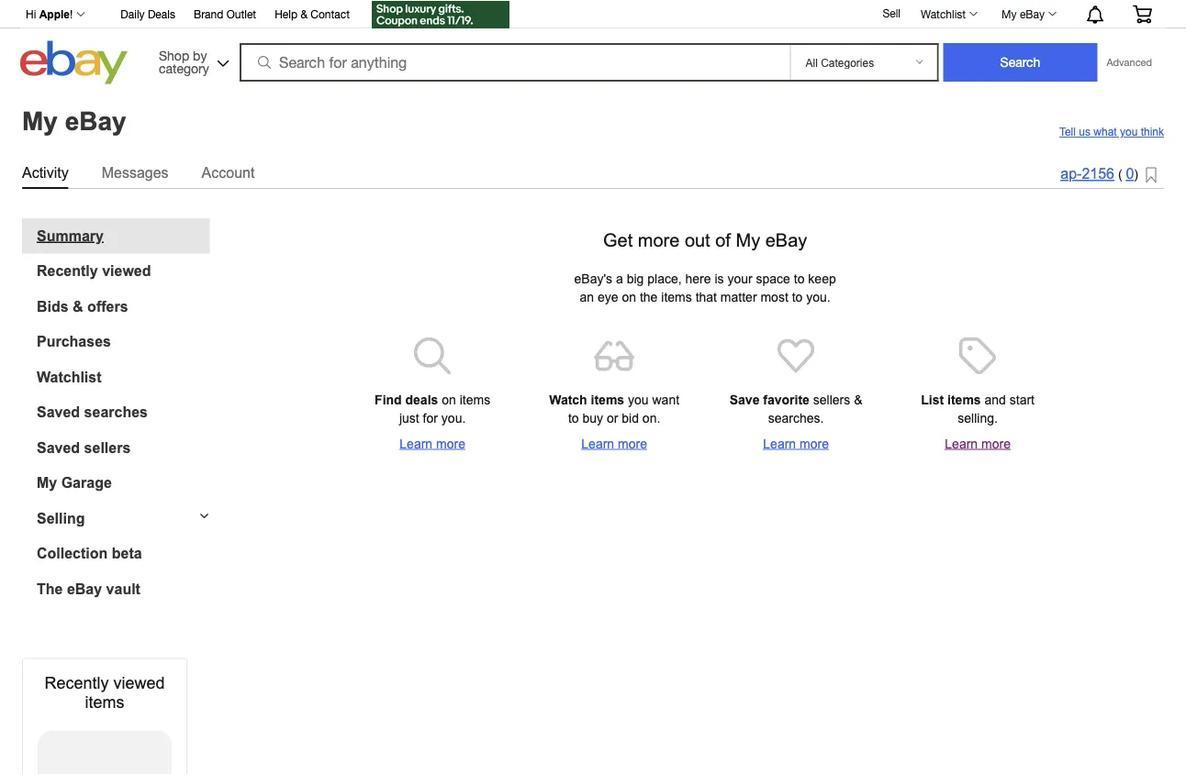 Task type: vqa. For each thing, say whether or not it's contained in the screenshot.
Items in stores
no



Task type: locate. For each thing, give the bounding box(es) containing it.
& right favorite
[[854, 393, 863, 407]]

watchlist inside my ebay main content
[[37, 369, 101, 386]]

saved searches link
[[37, 404, 210, 421]]

deals
[[148, 8, 175, 21]]

garage
[[61, 475, 112, 492]]

more down selling.
[[981, 437, 1011, 451]]

0 horizontal spatial you
[[628, 393, 649, 407]]

& for bids
[[73, 298, 83, 315]]

& for help
[[301, 8, 308, 21]]

viewed for recently viewed
[[102, 263, 151, 280]]

learn down selling.
[[945, 437, 978, 451]]

4 learn more link from the left
[[909, 435, 1047, 454]]

0 vertical spatial watchlist link
[[911, 3, 986, 25]]

learn more
[[400, 437, 465, 451], [581, 437, 647, 451], [763, 437, 829, 451], [945, 437, 1011, 451]]

1 horizontal spatial you.
[[806, 290, 831, 304]]

2 saved from the top
[[37, 440, 80, 456]]

account
[[202, 164, 255, 181]]

2 vertical spatial &
[[854, 393, 863, 407]]

1 learn more from the left
[[400, 437, 465, 451]]

you. inside ebay's a big place, here is your space to keep an eye on the items that matter most to you.
[[806, 290, 831, 304]]

advanced link
[[1098, 44, 1161, 81]]

learn more link
[[364, 435, 501, 454], [545, 435, 683, 454], [727, 435, 865, 454], [909, 435, 1047, 454]]

viewed for recently viewed items
[[113, 674, 165, 693]]

learn more down selling.
[[945, 437, 1011, 451]]

learn more link down or
[[545, 435, 683, 454]]

0 vertical spatial saved
[[37, 404, 80, 421]]

you. down keep
[[806, 290, 831, 304]]

help & contact
[[275, 8, 350, 21]]

ebay
[[1020, 7, 1045, 20], [65, 107, 126, 136], [765, 230, 807, 251], [67, 581, 102, 598]]

viewed inside recently viewed items
[[113, 674, 165, 693]]

saved
[[37, 404, 80, 421], [37, 440, 80, 456]]

None submit
[[943, 43, 1098, 82]]

items inside on items just for you.
[[460, 393, 490, 407]]

sellers up searches.
[[813, 393, 850, 407]]

to right the most
[[792, 290, 803, 304]]

none submit inside shop by category banner
[[943, 43, 1098, 82]]

to down the watch
[[568, 411, 579, 426]]

items inside recently viewed items
[[85, 694, 124, 712]]

1 horizontal spatial &
[[301, 8, 308, 21]]

my ebay inside main content
[[22, 107, 126, 136]]

learn more link down searches.
[[727, 435, 865, 454]]

hi apple !
[[26, 8, 73, 21]]

more
[[638, 230, 680, 251], [436, 437, 465, 451], [618, 437, 647, 451], [800, 437, 829, 451], [981, 437, 1011, 451]]

help
[[275, 8, 298, 21]]

1 vertical spatial saved
[[37, 440, 80, 456]]

the
[[640, 290, 658, 304]]

3 learn from the left
[[763, 437, 796, 451]]

apple
[[39, 8, 70, 21]]

you up bid
[[628, 393, 649, 407]]

1 horizontal spatial sellers
[[813, 393, 850, 407]]

4 learn from the left
[[945, 437, 978, 451]]

learn down searches.
[[763, 437, 796, 451]]

saved up saved sellers
[[37, 404, 80, 421]]

0 horizontal spatial my ebay
[[22, 107, 126, 136]]

on right deals
[[442, 393, 456, 407]]

learn more link down for
[[364, 435, 501, 454]]

0 vertical spatial on
[[622, 290, 636, 304]]

sellers down searches on the left of page
[[84, 440, 131, 456]]

my ebay
[[1002, 7, 1045, 20], [22, 107, 126, 136]]

on inside ebay's a big place, here is your space to keep an eye on the items that matter most to you.
[[622, 290, 636, 304]]

on down big
[[622, 290, 636, 304]]

watch
[[549, 393, 587, 407]]

0 vertical spatial &
[[301, 8, 308, 21]]

0 vertical spatial sellers
[[813, 393, 850, 407]]

saved for saved searches
[[37, 404, 80, 421]]

watchlist link down purchases link
[[37, 369, 210, 386]]

learn more for just
[[400, 437, 465, 451]]

1 learn more link from the left
[[364, 435, 501, 454]]

1 horizontal spatial my ebay
[[1002, 7, 1045, 20]]

watchlist inside account navigation
[[921, 7, 966, 20]]

recently inside recently viewed link
[[37, 263, 98, 280]]

1 saved from the top
[[37, 404, 80, 421]]

space
[[756, 272, 790, 286]]

2 learn from the left
[[581, 437, 614, 451]]

0 vertical spatial recently
[[37, 263, 98, 280]]

buy
[[583, 411, 603, 426]]

)
[[1134, 168, 1138, 182]]

get
[[603, 230, 633, 251]]

to inside you want to buy or bid on.
[[568, 411, 579, 426]]

saved up 'my garage'
[[37, 440, 80, 456]]

brand
[[194, 8, 223, 21]]

saved for saved sellers
[[37, 440, 80, 456]]

1 vertical spatial viewed
[[113, 674, 165, 693]]

3 learn more from the left
[[763, 437, 829, 451]]

more up place,
[[638, 230, 680, 251]]

more for and start selling.
[[981, 437, 1011, 451]]

watchlist
[[921, 7, 966, 20], [37, 369, 101, 386]]

you. inside on items just for you.
[[441, 411, 466, 426]]

what
[[1094, 126, 1117, 138]]

more for on items just for you.
[[436, 437, 465, 451]]

3 learn more link from the left
[[727, 435, 865, 454]]

& inside account navigation
[[301, 8, 308, 21]]

recently inside recently viewed items
[[44, 674, 109, 693]]

my ebay link
[[992, 3, 1065, 25]]

save favorite
[[730, 393, 810, 407]]

an
[[580, 290, 594, 304]]

0 vertical spatial you.
[[806, 290, 831, 304]]

selling
[[37, 510, 85, 527]]

advanced
[[1107, 56, 1152, 68]]

big
[[627, 272, 644, 286]]

items for on items just for you.
[[460, 393, 490, 407]]

2 learn more link from the left
[[545, 435, 683, 454]]

1 vertical spatial sellers
[[84, 440, 131, 456]]

brand outlet link
[[194, 5, 256, 25]]

1 vertical spatial recently
[[44, 674, 109, 693]]

list items
[[921, 393, 981, 407]]

& right bids
[[73, 298, 83, 315]]

1 vertical spatial my ebay
[[22, 107, 126, 136]]

learn more down for
[[400, 437, 465, 451]]

sell
[[883, 7, 901, 19]]

watchlist for the rightmost watchlist link
[[921, 7, 966, 20]]

& for sellers
[[854, 393, 863, 407]]

0 horizontal spatial sellers
[[84, 440, 131, 456]]

0 horizontal spatial watchlist link
[[37, 369, 210, 386]]

to
[[794, 272, 805, 286], [792, 290, 803, 304], [568, 411, 579, 426]]

1 vertical spatial &
[[73, 298, 83, 315]]

learn more link down selling.
[[909, 435, 1047, 454]]

your shopping cart image
[[1132, 5, 1153, 23]]

1 horizontal spatial on
[[622, 290, 636, 304]]

0 horizontal spatial watchlist
[[37, 369, 101, 386]]

2 learn more from the left
[[581, 437, 647, 451]]

on inside on items just for you.
[[442, 393, 456, 407]]

my
[[1002, 7, 1017, 20], [22, 107, 58, 136], [736, 230, 760, 251], [37, 475, 57, 492]]

selling.
[[958, 411, 998, 426]]

learn for just
[[400, 437, 433, 451]]

recently viewed
[[37, 263, 151, 280]]

learn more link for to
[[545, 435, 683, 454]]

my ebay inside "link"
[[1002, 7, 1045, 20]]

1 vertical spatial you
[[628, 393, 649, 407]]

list
[[921, 393, 944, 407]]

messages link
[[102, 161, 169, 185]]

2 horizontal spatial &
[[854, 393, 863, 407]]

you right what
[[1120, 126, 1138, 138]]

place,
[[647, 272, 682, 286]]

more down for
[[436, 437, 465, 451]]

learn down buy
[[581, 437, 614, 451]]

0 vertical spatial viewed
[[102, 263, 151, 280]]

brand outlet
[[194, 8, 256, 21]]

your
[[728, 272, 753, 286]]

collection beta link
[[37, 546, 210, 563]]

0 horizontal spatial &
[[73, 298, 83, 315]]

just
[[399, 411, 419, 426]]

& right help
[[301, 8, 308, 21]]

and start selling.
[[958, 393, 1035, 426]]

0 vertical spatial my ebay
[[1002, 7, 1045, 20]]

learn more down or
[[581, 437, 647, 451]]

watchlist down purchases
[[37, 369, 101, 386]]

0 vertical spatial watchlist
[[921, 7, 966, 20]]

0 horizontal spatial you.
[[441, 411, 466, 426]]

a
[[616, 272, 623, 286]]

bid
[[622, 411, 639, 426]]

hi
[[26, 8, 36, 21]]

learn for selling.
[[945, 437, 978, 451]]

saved searches
[[37, 404, 148, 421]]

1 vertical spatial watchlist
[[37, 369, 101, 386]]

sellers & searches.
[[768, 393, 863, 426]]

you
[[1120, 126, 1138, 138], [628, 393, 649, 407]]

recently
[[37, 263, 98, 280], [44, 674, 109, 693]]

ap-2156 link
[[1061, 166, 1115, 182]]

you.
[[806, 290, 831, 304], [441, 411, 466, 426]]

you want to buy or bid on.
[[568, 393, 679, 426]]

1 vertical spatial you.
[[441, 411, 466, 426]]

my garage
[[37, 475, 112, 492]]

2 vertical spatial to
[[568, 411, 579, 426]]

bids
[[37, 298, 69, 315]]

1 horizontal spatial watchlist
[[921, 7, 966, 20]]

1 learn from the left
[[400, 437, 433, 451]]

purchases link
[[37, 334, 210, 351]]

learn down just
[[400, 437, 433, 451]]

summary
[[37, 228, 104, 244]]

recently for recently viewed items
[[44, 674, 109, 693]]

4 learn more from the left
[[945, 437, 1011, 451]]

1 vertical spatial on
[[442, 393, 456, 407]]

more for you want to buy or bid on.
[[618, 437, 647, 451]]

1 horizontal spatial you
[[1120, 126, 1138, 138]]

more down searches.
[[800, 437, 829, 451]]

& inside sellers & searches.
[[854, 393, 863, 407]]

0 horizontal spatial on
[[442, 393, 456, 407]]

1 vertical spatial to
[[792, 290, 803, 304]]

learn more down searches.
[[763, 437, 829, 451]]

account link
[[202, 161, 255, 185]]

tell us what you think
[[1059, 126, 1164, 138]]

you. right for
[[441, 411, 466, 426]]

watchlist link right "sell" link
[[911, 3, 986, 25]]

watchlist right "sell" link
[[921, 7, 966, 20]]

more down bid
[[618, 437, 647, 451]]

to left keep
[[794, 272, 805, 286]]

0
[[1126, 166, 1134, 182]]



Task type: describe. For each thing, give the bounding box(es) containing it.
get the coupon image
[[372, 1, 510, 28]]

learn more for to
[[581, 437, 647, 451]]

saved sellers link
[[37, 440, 210, 457]]

0 vertical spatial to
[[794, 272, 805, 286]]

items inside ebay's a big place, here is your space to keep an eye on the items that matter most to you.
[[661, 290, 692, 304]]

activity
[[22, 164, 69, 181]]

learn more for searches.
[[763, 437, 829, 451]]

0 vertical spatial you
[[1120, 126, 1138, 138]]

offers
[[87, 298, 128, 315]]

learn for searches.
[[763, 437, 796, 451]]

start
[[1010, 393, 1035, 407]]

help & contact link
[[275, 5, 350, 25]]

the ebay vault link
[[37, 581, 210, 598]]

my garage link
[[37, 475, 210, 492]]

Search for anything text field
[[242, 45, 786, 80]]

beta
[[112, 546, 142, 562]]

contact
[[311, 8, 350, 21]]

eye
[[598, 290, 618, 304]]

by
[[193, 48, 207, 63]]

is
[[715, 272, 724, 286]]

ap-2156 ( 0 )
[[1061, 166, 1138, 182]]

that
[[696, 290, 717, 304]]

items for list items
[[948, 393, 981, 407]]

daily deals
[[121, 8, 175, 21]]

daily
[[121, 8, 145, 21]]

items for watch items
[[591, 393, 624, 407]]

more for sellers & searches.
[[800, 437, 829, 451]]

daily deals link
[[121, 5, 175, 25]]

ebay inside "link"
[[1020, 7, 1045, 20]]

tell
[[1059, 126, 1076, 138]]

bids & offers
[[37, 298, 128, 315]]

collection
[[37, 546, 108, 562]]

0 link
[[1126, 166, 1134, 182]]

tell us what you think link
[[1059, 126, 1164, 139]]

the ebay vault
[[37, 581, 140, 598]]

want
[[652, 393, 679, 407]]

recently for recently viewed
[[37, 263, 98, 280]]

get more out of my ebay
[[603, 230, 807, 251]]

messages
[[102, 164, 169, 181]]

and
[[985, 393, 1006, 407]]

summary link
[[37, 228, 210, 245]]

on items just for you.
[[399, 393, 490, 426]]

us
[[1079, 126, 1091, 138]]

learn more link for just
[[364, 435, 501, 454]]

my ebay main content
[[7, 89, 1179, 775]]

searches
[[84, 404, 148, 421]]

1 vertical spatial watchlist link
[[37, 369, 210, 386]]

learn more for selling.
[[945, 437, 1011, 451]]

keep
[[808, 272, 836, 286]]

vault
[[106, 581, 140, 598]]

shop
[[159, 48, 189, 63]]

of
[[715, 230, 731, 251]]

collection beta
[[37, 546, 142, 562]]

or
[[607, 411, 618, 426]]

my inside "link"
[[1002, 7, 1017, 20]]

think
[[1141, 126, 1164, 138]]

sellers inside sellers & searches.
[[813, 393, 850, 407]]

save
[[730, 393, 760, 407]]

learn for to
[[581, 437, 614, 451]]

!
[[70, 8, 73, 21]]

outlet
[[226, 8, 256, 21]]

shop by category button
[[151, 41, 233, 80]]

learn more link for selling.
[[909, 435, 1047, 454]]

(
[[1118, 168, 1122, 182]]

saved sellers
[[37, 440, 131, 456]]

category
[[159, 61, 209, 76]]

here
[[685, 272, 711, 286]]

selling button
[[22, 510, 210, 527]]

activity link
[[22, 161, 69, 185]]

watch items
[[549, 393, 624, 407]]

on.
[[643, 411, 660, 426]]

sell link
[[874, 7, 909, 19]]

1 horizontal spatial watchlist link
[[911, 3, 986, 25]]

shop by category banner
[[16, 0, 1166, 89]]

bids & offers link
[[37, 298, 210, 315]]

the
[[37, 581, 63, 598]]

make this page your my ebay homepage image
[[1146, 167, 1157, 185]]

ap-
[[1061, 166, 1082, 182]]

recently viewed items
[[44, 674, 165, 712]]

favorite
[[763, 393, 810, 407]]

2156
[[1082, 166, 1115, 182]]

out
[[685, 230, 710, 251]]

learn more link for searches.
[[727, 435, 865, 454]]

shop by category
[[159, 48, 209, 76]]

purchases
[[37, 334, 111, 350]]

watchlist for bottom watchlist link
[[37, 369, 101, 386]]

deals
[[405, 393, 438, 407]]

you inside you want to buy or bid on.
[[628, 393, 649, 407]]

account navigation
[[16, 0, 1166, 31]]

searches.
[[768, 411, 824, 426]]

find
[[375, 393, 402, 407]]



